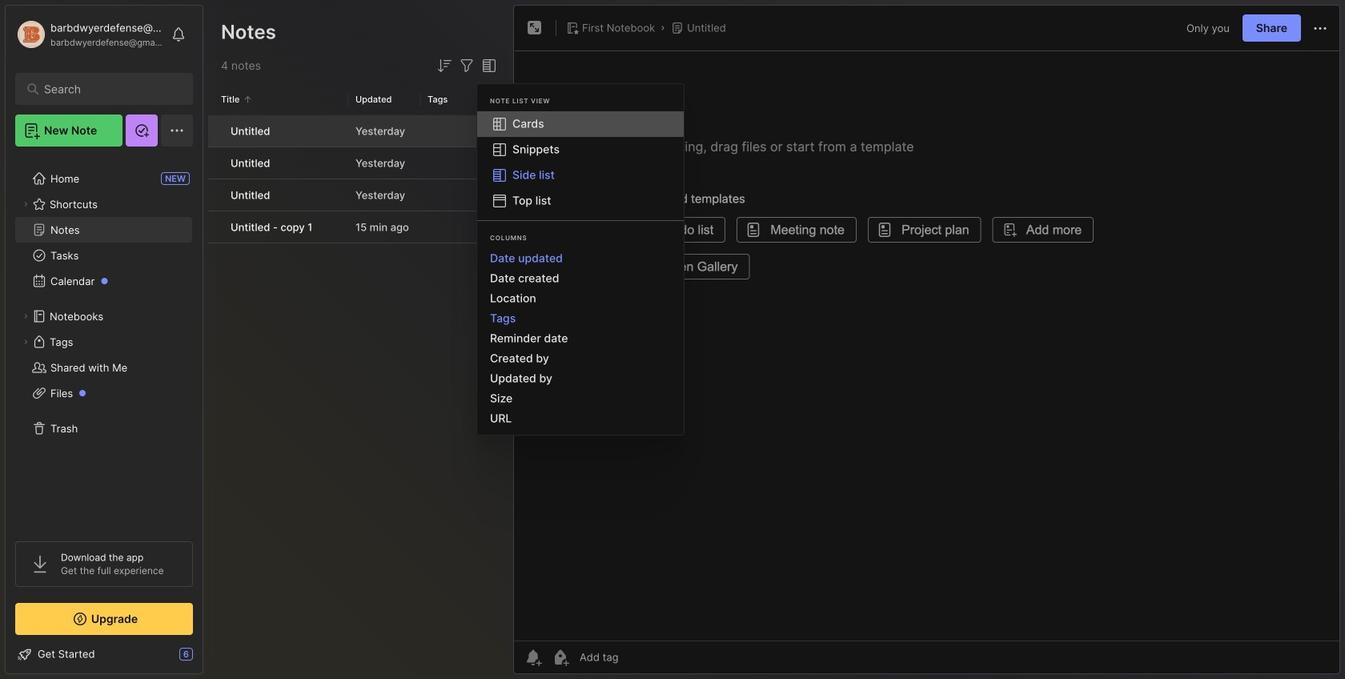 Task type: locate. For each thing, give the bounding box(es) containing it.
0 vertical spatial dropdown list menu
[[477, 111, 684, 214]]

expand note image
[[525, 18, 545, 38]]

main element
[[0, 0, 208, 679]]

dropdown list menu
[[477, 111, 684, 214], [477, 248, 684, 428]]

none search field inside main element
[[44, 79, 172, 98]]

note window element
[[513, 5, 1341, 678]]

tree inside main element
[[6, 156, 203, 527]]

add tag image
[[551, 648, 570, 667]]

None search field
[[44, 79, 172, 98]]

3 cell from the top
[[208, 179, 221, 211]]

1 vertical spatial dropdown list menu
[[477, 248, 684, 428]]

Note Editor text field
[[514, 50, 1340, 641]]

View options field
[[476, 56, 499, 75]]

tree
[[6, 156, 203, 527]]

Account field
[[15, 18, 163, 50]]

add a reminder image
[[524, 648, 543, 667]]

click to collapse image
[[202, 649, 214, 669]]

cell
[[208, 115, 221, 147], [208, 147, 221, 179], [208, 179, 221, 211], [208, 211, 221, 243]]

expand notebooks image
[[21, 312, 30, 321]]

menu item
[[477, 111, 684, 137]]

add filters image
[[457, 56, 476, 75]]

row group
[[208, 115, 508, 244]]



Task type: vqa. For each thing, say whether or not it's contained in the screenshot.
tab list
no



Task type: describe. For each thing, give the bounding box(es) containing it.
Add filters field
[[457, 56, 476, 75]]

Add tag field
[[578, 650, 698, 664]]

1 cell from the top
[[208, 115, 221, 147]]

more actions image
[[1311, 19, 1330, 38]]

4 cell from the top
[[208, 211, 221, 243]]

1 dropdown list menu from the top
[[477, 111, 684, 214]]

Help and Learning task checklist field
[[6, 641, 203, 667]]

expand tags image
[[21, 337, 30, 347]]

More actions field
[[1311, 18, 1330, 38]]

Sort options field
[[435, 56, 454, 75]]

2 dropdown list menu from the top
[[477, 248, 684, 428]]

2 cell from the top
[[208, 147, 221, 179]]

Search text field
[[44, 82, 172, 97]]



